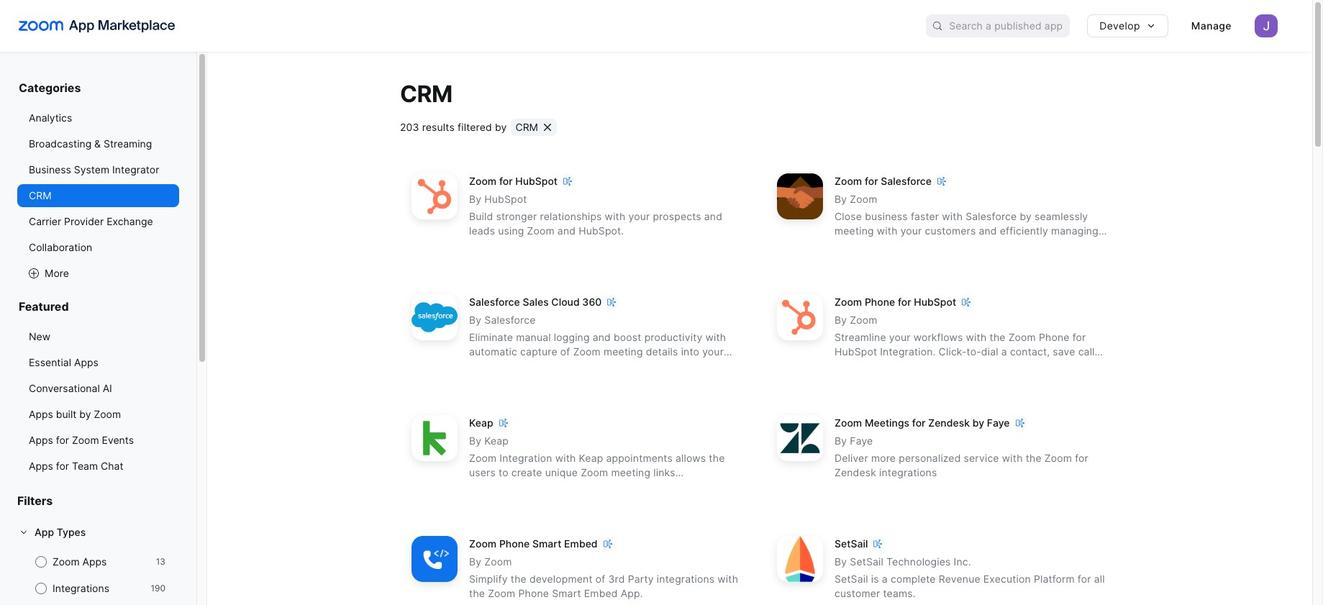 Task type: locate. For each thing, give the bounding box(es) containing it.
prospects
[[653, 210, 702, 223]]

an
[[566, 481, 578, 493]]

built
[[56, 408, 77, 420]]

1 horizontal spatial hubspot.
[[999, 360, 1045, 372]]

inc.
[[954, 556, 972, 568]]

meeting down close
[[835, 225, 874, 237]]

1 vertical spatial faye
[[850, 435, 873, 447]]

by up customer
[[835, 556, 847, 568]]

360
[[583, 296, 602, 308]]

for
[[499, 175, 513, 187], [865, 175, 879, 187], [898, 296, 912, 308], [1073, 331, 1087, 344], [913, 417, 926, 429], [56, 434, 69, 446], [1076, 452, 1089, 465], [56, 460, 69, 472], [1078, 573, 1092, 585]]

1 horizontal spatial of
[[596, 573, 606, 585]]

1 vertical spatial a
[[882, 573, 888, 585]]

2 vertical spatial setsail
[[835, 573, 869, 585]]

the right service
[[1026, 452, 1042, 465]]

2 vertical spatial crm
[[29, 189, 52, 202]]

zoom apps
[[53, 556, 107, 568]]

by for by zoom close business faster with salesforce by seamlessly meeting with your customers and efficiently managing your sales calls.
[[835, 193, 847, 205]]

zoom inside "by hubspot build stronger relationships with your prospects and leads using zoom and hubspot."
[[527, 225, 555, 237]]

apps up filters
[[29, 460, 53, 472]]

zoom inside by salesforce eliminate manual logging and boost productivity with automatic capture of zoom meeting details into your salesforce records
[[573, 346, 601, 358]]

by inside by setsail technologies inc. setsail is a complete revenue execution platform for all customer teams.
[[835, 556, 847, 568]]

streaming
[[104, 137, 152, 150]]

0 vertical spatial hubspot.
[[579, 225, 624, 237]]

meeting
[[835, 225, 874, 237], [604, 346, 643, 358], [611, 467, 651, 479]]

zoom for hubspot
[[469, 175, 558, 187]]

more
[[45, 267, 69, 279]]

faye up service
[[988, 417, 1010, 429]]

salesforce inside by zoom close business faster with salesforce by seamlessly meeting with your customers and efficiently managing your sales calls.
[[966, 210, 1017, 223]]

workflows
[[914, 331, 964, 344]]

1 vertical spatial crm
[[516, 121, 538, 133]]

meeting inside by salesforce eliminate manual logging and boost productivity with automatic capture of zoom meeting details into your salesforce records
[[604, 346, 643, 358]]

by up streamline at right bottom
[[835, 314, 847, 326]]

0 horizontal spatial integrations
[[657, 573, 715, 585]]

1 horizontal spatial is
[[872, 573, 879, 585]]

for inside by setsail technologies inc. setsail is a complete revenue execution platform for all customer teams.
[[1078, 573, 1092, 585]]

by up efficiently
[[1020, 210, 1032, 223]]

by
[[469, 193, 482, 205], [835, 193, 847, 205], [469, 314, 482, 326], [835, 314, 847, 326], [469, 435, 482, 447], [835, 435, 847, 447], [469, 556, 482, 568], [835, 556, 847, 568]]

by inside "by hubspot build stronger relationships with your prospects and leads using zoom and hubspot."
[[469, 193, 482, 205]]

your
[[629, 210, 650, 223], [901, 225, 922, 237], [835, 239, 856, 251], [890, 331, 911, 344], [703, 346, 724, 358]]

by for by zoom simplify the development of 3rd party integrations with the zoom phone smart embed app.
[[469, 556, 482, 568]]

and left boost
[[593, 331, 611, 344]]

0 horizontal spatial crm
[[29, 189, 52, 202]]

with inside "by hubspot build stronger relationships with your prospects and leads using zoom and hubspot."
[[605, 210, 626, 223]]

is
[[645, 481, 653, 493], [872, 573, 879, 585]]

manual
[[516, 331, 551, 344]]

your inside "by hubspot build stronger relationships with your prospects and leads using zoom and hubspot."
[[629, 210, 650, 223]]

0 horizontal spatial is
[[645, 481, 653, 493]]

zoom meetings for zendesk by faye
[[835, 417, 1010, 429]]

by up eliminate on the left bottom of page
[[469, 314, 482, 326]]

hubspot down streamline at right bottom
[[835, 346, 878, 358]]

1 vertical spatial keap
[[485, 435, 509, 447]]

phone
[[865, 296, 896, 308], [1039, 331, 1070, 344], [499, 538, 530, 550], [519, 588, 549, 600]]

by keap zoom integration with keap appointments allows the users to create unique zoom meeting links automatically when an appointment is created..
[[469, 435, 725, 493]]

phone up the save
[[1039, 331, 1070, 344]]

a right dial on the right bottom of page
[[1002, 346, 1008, 358]]

zendesk up by faye deliver more personalized service with the zoom for zendesk integrations
[[929, 417, 970, 429]]

by inside by zoom close business faster with salesforce by seamlessly meeting with your customers and efficiently managing your sales calls.
[[835, 193, 847, 205]]

1 horizontal spatial a
[[1002, 346, 1008, 358]]

apps
[[74, 356, 98, 369], [29, 408, 53, 420], [29, 434, 53, 446], [29, 460, 53, 472], [82, 556, 107, 568]]

development
[[530, 573, 593, 585]]

apps for apps for zoom events
[[29, 434, 53, 446]]

events
[[102, 434, 134, 446]]

1 horizontal spatial crm
[[400, 80, 453, 108]]

appointments
[[606, 452, 673, 465]]

the
[[990, 331, 1006, 344], [709, 452, 725, 465], [1026, 452, 1042, 465], [511, 573, 527, 585], [469, 588, 485, 600]]

1 vertical spatial is
[[872, 573, 879, 585]]

by
[[495, 121, 507, 133], [1020, 210, 1032, 223], [79, 408, 91, 420], [973, 417, 985, 429]]

broadcasting & streaming link
[[17, 132, 179, 155]]

zoom
[[469, 175, 497, 187], [835, 175, 863, 187], [850, 193, 878, 205], [527, 225, 555, 237], [835, 296, 863, 308], [850, 314, 878, 326], [1009, 331, 1037, 344], [573, 346, 601, 358], [94, 408, 121, 420], [835, 417, 863, 429], [72, 434, 99, 446], [469, 452, 497, 465], [1045, 452, 1073, 465], [581, 467, 609, 479], [469, 538, 497, 550], [53, 556, 80, 568], [485, 556, 512, 568], [488, 588, 516, 600]]

1 vertical spatial smart
[[552, 588, 581, 600]]

1 vertical spatial meeting
[[604, 346, 643, 358]]

carrier provider exchange
[[29, 215, 153, 227]]

smart up the "development"
[[533, 538, 562, 550]]

apps built by zoom
[[29, 408, 121, 420]]

by zoom streamline your workflows with the zoom phone for hubspot integration. click-to-dial a contact, save call logs, and access recordings from hubspot.
[[835, 314, 1095, 372]]

by right filtered
[[495, 121, 507, 133]]

1 vertical spatial integrations
[[657, 573, 715, 585]]

by inside by faye deliver more personalized service with the zoom for zendesk integrations
[[835, 435, 847, 447]]

your right the into at bottom
[[703, 346, 724, 358]]

access
[[882, 360, 916, 372]]

meeting inside by keap zoom integration with keap appointments allows the users to create unique zoom meeting links automatically when an appointment is created..
[[611, 467, 651, 479]]

and right prospects
[[705, 210, 723, 223]]

records
[[523, 360, 560, 372]]

0 horizontal spatial faye
[[850, 435, 873, 447]]

your inside by salesforce eliminate manual logging and boost productivity with automatic capture of zoom meeting details into your salesforce records
[[703, 346, 724, 358]]

smart inside by zoom simplify the development of 3rd party integrations with the zoom phone smart embed app.
[[552, 588, 581, 600]]

your up calls.
[[901, 225, 922, 237]]

meeting inside by zoom close business faster with salesforce by seamlessly meeting with your customers and efficiently managing your sales calls.
[[835, 225, 874, 237]]

with inside by salesforce eliminate manual logging and boost productivity with automatic capture of zoom meeting details into your salesforce records
[[706, 331, 727, 344]]

2 horizontal spatial crm
[[516, 121, 538, 133]]

keap up users
[[469, 417, 494, 429]]

with inside by keap zoom integration with keap appointments allows the users to create unique zoom meeting links automatically when an appointment is created..
[[556, 452, 576, 465]]

smart
[[533, 538, 562, 550], [552, 588, 581, 600]]

by up build
[[469, 193, 482, 205]]

simplify
[[469, 573, 508, 585]]

2 vertical spatial meeting
[[611, 467, 651, 479]]

0 vertical spatial integrations
[[880, 467, 938, 479]]

integrations inside by faye deliver more personalized service with the zoom for zendesk integrations
[[880, 467, 938, 479]]

salesforce
[[881, 175, 932, 187], [966, 210, 1017, 223], [469, 296, 520, 308], [485, 314, 536, 326], [469, 360, 521, 372]]

0 horizontal spatial a
[[882, 573, 888, 585]]

and right logs,
[[861, 360, 879, 372]]

embed up the "development"
[[564, 538, 598, 550]]

all
[[1095, 573, 1105, 585]]

by up close
[[835, 193, 847, 205]]

0 vertical spatial meeting
[[835, 225, 874, 237]]

using
[[498, 225, 524, 237]]

by up users
[[469, 435, 482, 447]]

filters
[[17, 494, 53, 508]]

meeting down boost
[[604, 346, 643, 358]]

carrier provider exchange link
[[17, 210, 179, 233]]

and inside by zoom streamline your workflows with the zoom phone for hubspot integration. click-to-dial a contact, save call logs, and access recordings from hubspot.
[[861, 360, 879, 372]]

click-
[[939, 346, 967, 358]]

embed down 3rd
[[584, 588, 618, 600]]

0 horizontal spatial zendesk
[[835, 467, 877, 479]]

by inside by zoom simplify the development of 3rd party integrations with the zoom phone smart embed app.
[[469, 556, 482, 568]]

1 vertical spatial zendesk
[[835, 467, 877, 479]]

relationships
[[540, 210, 602, 223]]

teams.
[[884, 588, 916, 600]]

0 vertical spatial crm
[[400, 80, 453, 108]]

of down the logging
[[561, 346, 571, 358]]

integrations right party
[[657, 573, 715, 585]]

app.
[[621, 588, 643, 600]]

crm inside crm 'button'
[[516, 121, 538, 133]]

crm for crm link
[[29, 189, 52, 202]]

by inside by keap zoom integration with keap appointments allows the users to create unique zoom meeting links automatically when an appointment is created..
[[469, 435, 482, 447]]

the up dial on the right bottom of page
[[990, 331, 1006, 344]]

meeting down appointments
[[611, 467, 651, 479]]

the right allows
[[709, 452, 725, 465]]

customers
[[925, 225, 976, 237]]

203 results filtered by
[[400, 121, 507, 133]]

your up integration.
[[890, 331, 911, 344]]

0 vertical spatial faye
[[988, 417, 1010, 429]]

and left efficiently
[[979, 225, 998, 237]]

business
[[865, 210, 908, 223]]

0 vertical spatial zendesk
[[929, 417, 970, 429]]

of inside by salesforce eliminate manual logging and boost productivity with automatic capture of zoom meeting details into your salesforce records
[[561, 346, 571, 358]]

apps down apps built by zoom
[[29, 434, 53, 446]]

crm inside crm link
[[29, 189, 52, 202]]

by for by faye deliver more personalized service with the zoom for zendesk integrations
[[835, 435, 847, 447]]

integrations
[[53, 582, 109, 595]]

keap up to
[[485, 435, 509, 447]]

crm up carrier
[[29, 189, 52, 202]]

your left sales
[[835, 239, 856, 251]]

phone up streamline at right bottom
[[865, 296, 896, 308]]

from
[[974, 360, 996, 372]]

apps down new link
[[74, 356, 98, 369]]

0 vertical spatial is
[[645, 481, 653, 493]]

provider
[[64, 215, 104, 227]]

of left 3rd
[[596, 573, 606, 585]]

keap up appointment
[[579, 452, 603, 465]]

by up 'deliver'
[[835, 435, 847, 447]]

1 vertical spatial hubspot.
[[999, 360, 1045, 372]]

by up simplify
[[469, 556, 482, 568]]

conversational ai link
[[17, 377, 179, 400]]

phone inside by zoom streamline your workflows with the zoom phone for hubspot integration. click-to-dial a contact, save call logs, and access recordings from hubspot.
[[1039, 331, 1070, 344]]

by zoom close business faster with salesforce by seamlessly meeting with your customers and efficiently managing your sales calls.
[[835, 193, 1099, 251]]

categories button
[[17, 81, 179, 107]]

logging
[[554, 331, 590, 344]]

with inside by faye deliver more personalized service with the zoom for zendesk integrations
[[1003, 452, 1023, 465]]

integrations down personalized
[[880, 467, 938, 479]]

zendesk down 'deliver'
[[835, 467, 877, 479]]

0 horizontal spatial hubspot.
[[579, 225, 624, 237]]

a inside by setsail technologies inc. setsail is a complete revenue execution platform for all customer teams.
[[882, 573, 888, 585]]

0 horizontal spatial of
[[561, 346, 571, 358]]

is up customer
[[872, 573, 879, 585]]

zoom inside by zoom close business faster with salesforce by seamlessly meeting with your customers and efficiently managing your sales calls.
[[850, 193, 878, 205]]

phone down the "development"
[[519, 588, 549, 600]]

by inside by zoom streamline your workflows with the zoom phone for hubspot integration. click-to-dial a contact, save call logs, and access recordings from hubspot.
[[835, 314, 847, 326]]

is left created..
[[645, 481, 653, 493]]

your inside by zoom streamline your workflows with the zoom phone for hubspot integration. click-to-dial a contact, save call logs, and access recordings from hubspot.
[[890, 331, 911, 344]]

banner
[[0, 0, 1313, 52]]

smart down the "development"
[[552, 588, 581, 600]]

crm right filtered
[[516, 121, 538, 133]]

hubspot. down contact,
[[999, 360, 1045, 372]]

for inside by faye deliver more personalized service with the zoom for zendesk integrations
[[1076, 452, 1089, 465]]

collaboration
[[29, 241, 92, 253]]

automatic
[[469, 346, 518, 358]]

hubspot down zoom for hubspot
[[485, 193, 527, 205]]

0 vertical spatial setsail
[[835, 538, 868, 550]]

embed
[[564, 538, 598, 550], [584, 588, 618, 600]]

customer
[[835, 588, 881, 600]]

1 vertical spatial embed
[[584, 588, 618, 600]]

Search text field
[[950, 15, 1071, 36]]

1 horizontal spatial integrations
[[880, 467, 938, 479]]

hubspot. down relationships
[[579, 225, 624, 237]]

automatically
[[469, 481, 534, 493]]

faster
[[911, 210, 940, 223]]

apps for team chat
[[29, 460, 123, 472]]

by for by hubspot build stronger relationships with your prospects and leads using zoom and hubspot.
[[469, 193, 482, 205]]

1 vertical spatial of
[[596, 573, 606, 585]]

your left prospects
[[629, 210, 650, 223]]

hubspot.
[[579, 225, 624, 237], [999, 360, 1045, 372]]

0 vertical spatial of
[[561, 346, 571, 358]]

with
[[605, 210, 626, 223], [942, 210, 963, 223], [877, 225, 898, 237], [706, 331, 727, 344], [966, 331, 987, 344], [556, 452, 576, 465], [1003, 452, 1023, 465], [718, 573, 739, 585]]

featured
[[19, 299, 69, 314]]

the right simplify
[[511, 573, 527, 585]]

0 vertical spatial a
[[1002, 346, 1008, 358]]

manage
[[1192, 19, 1232, 32]]

by for by setsail technologies inc. setsail is a complete revenue execution platform for all customer teams.
[[835, 556, 847, 568]]

crm up results
[[400, 80, 453, 108]]

apps built by zoom link
[[17, 403, 179, 426]]

a up 'teams.'
[[882, 573, 888, 585]]

apps left built
[[29, 408, 53, 420]]

broadcasting & streaming
[[29, 137, 152, 150]]

by inside by salesforce eliminate manual logging and boost productivity with automatic capture of zoom meeting details into your salesforce records
[[469, 314, 482, 326]]

cloud
[[552, 296, 580, 308]]

faye up 'deliver'
[[850, 435, 873, 447]]



Task type: vqa. For each thing, say whether or not it's contained in the screenshot.
Support Center link
no



Task type: describe. For each thing, give the bounding box(es) containing it.
new
[[29, 330, 50, 343]]

with inside by zoom simplify the development of 3rd party integrations with the zoom phone smart embed app.
[[718, 573, 739, 585]]

boost
[[614, 331, 642, 344]]

and inside by salesforce eliminate manual logging and boost productivity with automatic capture of zoom meeting details into your salesforce records
[[593, 331, 611, 344]]

personalized
[[899, 452, 961, 465]]

streamline
[[835, 331, 887, 344]]

recordings
[[919, 360, 971, 372]]

results
[[422, 121, 455, 133]]

analytics link
[[17, 107, 179, 130]]

dial
[[982, 346, 999, 358]]

and down relationships
[[558, 225, 576, 237]]

created..
[[656, 481, 699, 493]]

0 vertical spatial smart
[[533, 538, 562, 550]]

zoom inside by faye deliver more personalized service with the zoom for zendesk integrations
[[1045, 452, 1073, 465]]

revenue
[[939, 573, 981, 585]]

by for by salesforce eliminate manual logging and boost productivity with automatic capture of zoom meeting details into your salesforce records
[[469, 314, 482, 326]]

links
[[654, 467, 676, 479]]

hubspot up workflows
[[914, 296, 957, 308]]

for inside by zoom streamline your workflows with the zoom phone for hubspot integration. click-to-dial a contact, save call logs, and access recordings from hubspot.
[[1073, 331, 1087, 344]]

to
[[499, 467, 509, 479]]

conversational
[[29, 382, 100, 394]]

by for by keap zoom integration with keap appointments allows the users to create unique zoom meeting links automatically when an appointment is created..
[[469, 435, 482, 447]]

technologies
[[887, 556, 951, 568]]

meetings
[[865, 417, 910, 429]]

capture
[[521, 346, 558, 358]]

and inside by zoom close business faster with salesforce by seamlessly meeting with your customers and efficiently managing your sales calls.
[[979, 225, 998, 237]]

crm link
[[17, 184, 179, 207]]

by hubspot build stronger relationships with your prospects and leads using zoom and hubspot.
[[469, 193, 723, 237]]

the down simplify
[[469, 588, 485, 600]]

hubspot inside by zoom streamline your workflows with the zoom phone for hubspot integration. click-to-dial a contact, save call logs, and access recordings from hubspot.
[[835, 346, 878, 358]]

develop button
[[1088, 14, 1169, 37]]

business system integrator link
[[17, 158, 179, 181]]

develop
[[1100, 19, 1141, 32]]

when
[[537, 481, 563, 493]]

sales
[[859, 239, 884, 251]]

types
[[57, 526, 86, 538]]

zoom for salesforce
[[835, 175, 932, 187]]

is inside by setsail technologies inc. setsail is a complete revenue execution platform for all customer teams.
[[872, 573, 879, 585]]

create
[[512, 467, 542, 479]]

crm button
[[511, 119, 557, 136]]

collaboration link
[[17, 236, 179, 259]]

save
[[1053, 346, 1076, 358]]

by for by zoom streamline your workflows with the zoom phone for hubspot integration. click-to-dial a contact, save call logs, and access recordings from hubspot.
[[835, 314, 847, 326]]

by salesforce eliminate manual logging and boost productivity with automatic capture of zoom meeting details into your salesforce records
[[469, 314, 727, 372]]

apps for team chat link
[[17, 455, 179, 478]]

seamlessly
[[1035, 210, 1089, 223]]

leads
[[469, 225, 495, 237]]

managing
[[1052, 225, 1099, 237]]

a inside by zoom streamline your workflows with the zoom phone for hubspot integration. click-to-dial a contact, save call logs, and access recordings from hubspot.
[[1002, 346, 1008, 358]]

apps for apps built by zoom
[[29, 408, 53, 420]]

with inside by zoom streamline your workflows with the zoom phone for hubspot integration. click-to-dial a contact, save call logs, and access recordings from hubspot.
[[966, 331, 987, 344]]

&
[[94, 137, 101, 150]]

by right built
[[79, 408, 91, 420]]

0 vertical spatial keap
[[469, 417, 494, 429]]

efficiently
[[1000, 225, 1049, 237]]

integrations inside by zoom simplify the development of 3rd party integrations with the zoom phone smart embed app.
[[657, 573, 715, 585]]

hubspot up stronger
[[516, 175, 558, 187]]

eliminate
[[469, 331, 513, 344]]

apps for apps for team chat
[[29, 460, 53, 472]]

hubspot. inside by zoom streamline your workflows with the zoom phone for hubspot integration. click-to-dial a contact, save call logs, and access recordings from hubspot.
[[999, 360, 1045, 372]]

manage button
[[1180, 14, 1244, 37]]

app types button
[[17, 521, 179, 544]]

integration
[[500, 452, 553, 465]]

into
[[681, 346, 700, 358]]

the inside by zoom streamline your workflows with the zoom phone for hubspot integration. click-to-dial a contact, save call logs, and access recordings from hubspot.
[[990, 331, 1006, 344]]

crm for crm 'button' on the left top
[[516, 121, 538, 133]]

is inside by keap zoom integration with keap appointments allows the users to create unique zoom meeting links automatically when an appointment is created..
[[645, 481, 653, 493]]

more
[[872, 452, 896, 465]]

business
[[29, 163, 71, 176]]

deliver
[[835, 452, 869, 465]]

new link
[[17, 325, 179, 348]]

salesforce sales cloud 360
[[469, 296, 602, 308]]

search a published app element
[[927, 14, 1071, 37]]

apps for zoom events
[[29, 434, 134, 446]]

business system integrator
[[29, 163, 159, 176]]

apps down app types dropdown button
[[82, 556, 107, 568]]

faye inside by faye deliver more personalized service with the zoom for zendesk integrations
[[850, 435, 873, 447]]

phone inside by zoom simplify the development of 3rd party integrations with the zoom phone smart embed app.
[[519, 588, 549, 600]]

calls.
[[887, 239, 912, 251]]

hubspot inside "by hubspot build stronger relationships with your prospects and leads using zoom and hubspot."
[[485, 193, 527, 205]]

productivity
[[645, 331, 703, 344]]

apps for zoom events link
[[17, 429, 179, 452]]

phone up simplify
[[499, 538, 530, 550]]

1 horizontal spatial faye
[[988, 417, 1010, 429]]

ai
[[103, 382, 112, 394]]

1 vertical spatial setsail
[[850, 556, 884, 568]]

service
[[964, 452, 1000, 465]]

2 vertical spatial keap
[[579, 452, 603, 465]]

team
[[72, 460, 98, 472]]

broadcasting
[[29, 137, 92, 150]]

allows
[[676, 452, 706, 465]]

190
[[151, 583, 166, 594]]

zendesk inside by faye deliver more personalized service with the zoom for zendesk integrations
[[835, 467, 877, 479]]

by up service
[[973, 417, 985, 429]]

to-
[[967, 346, 982, 358]]

party
[[628, 573, 654, 585]]

system
[[74, 163, 110, 176]]

app
[[35, 526, 54, 538]]

analytics
[[29, 112, 72, 124]]

call
[[1079, 346, 1095, 358]]

by zoom simplify the development of 3rd party integrations with the zoom phone smart embed app.
[[469, 556, 739, 600]]

hubspot. inside "by hubspot build stronger relationships with your prospects and leads using zoom and hubspot."
[[579, 225, 624, 237]]

integrator
[[112, 163, 159, 176]]

embed inside by zoom simplify the development of 3rd party integrations with the zoom phone smart embed app.
[[584, 588, 618, 600]]

essential apps link
[[17, 351, 179, 374]]

3rd
[[609, 573, 625, 585]]

by inside by zoom close business faster with salesforce by seamlessly meeting with your customers and efficiently managing your sales calls.
[[1020, 210, 1032, 223]]

the inside by faye deliver more personalized service with the zoom for zendesk integrations
[[1026, 452, 1042, 465]]

0 vertical spatial embed
[[564, 538, 598, 550]]

banner containing develop
[[0, 0, 1313, 52]]

essential
[[29, 356, 71, 369]]

app types
[[35, 526, 86, 538]]

exchange
[[107, 215, 153, 227]]

users
[[469, 467, 496, 479]]

1 horizontal spatial zendesk
[[929, 417, 970, 429]]

unique
[[545, 467, 578, 479]]

of inside by zoom simplify the development of 3rd party integrations with the zoom phone smart embed app.
[[596, 573, 606, 585]]

the inside by keap zoom integration with keap appointments allows the users to create unique zoom meeting links automatically when an appointment is created..
[[709, 452, 725, 465]]



